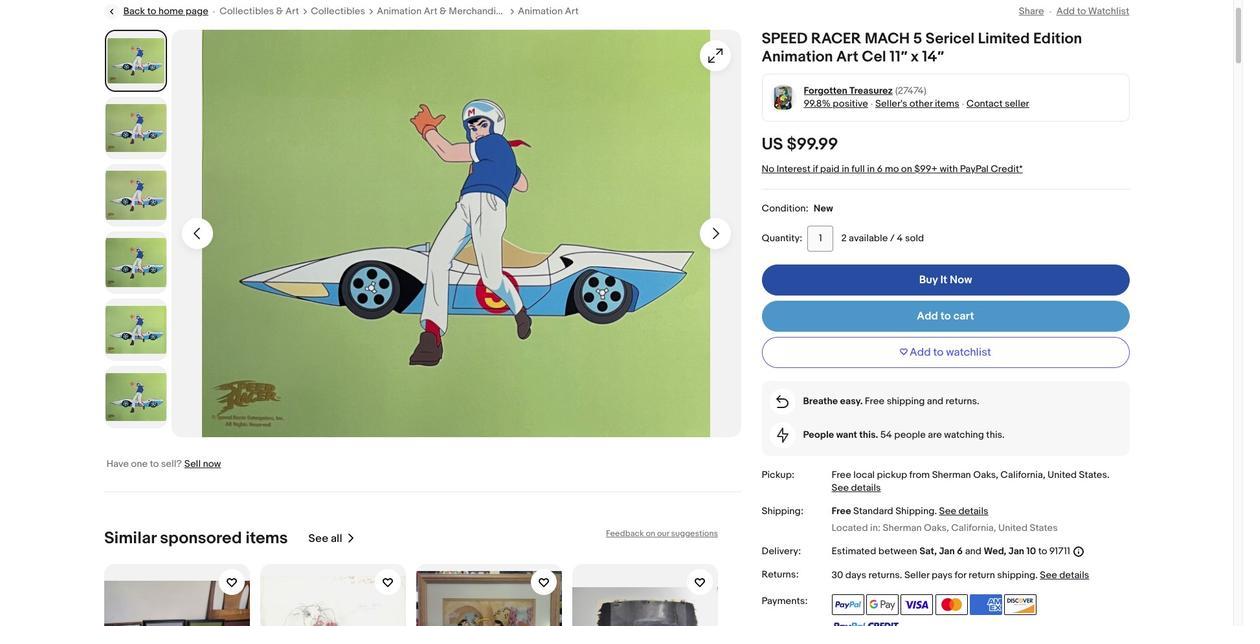 Task type: locate. For each thing, give the bounding box(es) containing it.
returns.
[[946, 396, 980, 408]]

see up 'located'
[[832, 482, 849, 495]]

details inside free local pickup from sherman oaks, california, united states . see details
[[851, 482, 881, 495]]

Quantity: text field
[[808, 226, 834, 252]]

add left cart
[[917, 310, 938, 323]]

0 horizontal spatial &
[[276, 5, 283, 17]]

see all link
[[308, 529, 355, 549]]

91711
[[1050, 546, 1070, 558]]

1 vertical spatial 6
[[957, 546, 963, 558]]

free for free local pickup from sherman oaks, california, united states . see details
[[832, 469, 851, 482]]

0 horizontal spatial see details link
[[832, 482, 881, 495]]

condition:
[[762, 203, 809, 215]]

feedback on our suggestions
[[606, 529, 718, 539]]

1 vertical spatial united
[[998, 522, 1028, 535]]

2 horizontal spatial see details link
[[1040, 570, 1089, 582]]

no
[[762, 163, 775, 175]]

sat,
[[920, 546, 937, 558]]

it
[[940, 274, 947, 287]]

0 horizontal spatial in
[[842, 163, 850, 175]]

positive
[[833, 98, 868, 110]]

watchlist
[[946, 346, 991, 359]]

2 vertical spatial see details link
[[1040, 570, 1089, 582]]

art
[[285, 5, 299, 17], [424, 5, 438, 17], [565, 5, 579, 17], [836, 48, 859, 66]]

0 horizontal spatial jan
[[939, 546, 955, 558]]

with details__icon image
[[776, 396, 789, 409], [777, 428, 788, 444]]

are
[[928, 429, 942, 442]]

details down 91711 at the bottom right of the page
[[1060, 570, 1089, 582]]

shipping down the 10 at the right bottom
[[997, 570, 1035, 582]]

sherman right the from
[[932, 469, 971, 482]]

to right the 10 at the right bottom
[[1038, 546, 1047, 558]]

items left see all
[[245, 529, 288, 549]]

2 vertical spatial free
[[832, 506, 851, 518]]

on right mo
[[901, 163, 912, 175]]

oaks,
[[973, 469, 998, 482], [924, 522, 949, 535]]

1 vertical spatial sherman
[[883, 522, 922, 535]]

oaks, down standard shipping . see details
[[924, 522, 949, 535]]

sponsored
[[160, 529, 242, 549]]

0 vertical spatial add
[[1057, 5, 1075, 17]]

contact seller
[[967, 98, 1029, 110]]

see details link up located in: sherman oaks, california, united states
[[939, 506, 989, 518]]

animation inside animation art link
[[518, 5, 563, 17]]

to left watchlist
[[933, 346, 944, 359]]

united inside free local pickup from sherman oaks, california, united states . see details
[[1048, 469, 1077, 482]]

animation art & merchandise
[[377, 5, 507, 17]]

2 with details__icon image from the top
[[777, 428, 788, 444]]

animation for animation art
[[518, 5, 563, 17]]

picture 2 of 6 image
[[105, 98, 166, 159]]

free local pickup from sherman oaks, california, united states . see details
[[832, 469, 1110, 495]]

see left the all on the left of the page
[[308, 533, 328, 546]]

see details link down local
[[832, 482, 881, 495]]

.
[[1107, 469, 1110, 482], [935, 506, 937, 518], [900, 570, 902, 582], [1035, 570, 1038, 582]]

delivery:
[[762, 546, 801, 558]]

free up 'located'
[[832, 506, 851, 518]]

0 vertical spatial see details link
[[832, 482, 881, 495]]

speed racer mach 5 sericel limited edition animation art cel 11″ x 14″ - picture 1 of 6 image
[[171, 30, 741, 438]]

items right the 'other'
[[935, 98, 960, 110]]

collectibles for collectibles
[[311, 5, 365, 17]]

1 vertical spatial oaks,
[[924, 522, 949, 535]]

and left the returns.
[[927, 396, 944, 408]]

standard shipping . see details
[[853, 506, 989, 518]]

visa image
[[901, 595, 933, 615]]

& left merchandise in the top of the page
[[440, 5, 447, 17]]

1 horizontal spatial california,
[[1001, 469, 1046, 482]]

1 horizontal spatial animation
[[518, 5, 563, 17]]

1 in from the left
[[842, 163, 850, 175]]

1 horizontal spatial in
[[867, 163, 875, 175]]

to inside button
[[933, 346, 944, 359]]

1 vertical spatial items
[[245, 529, 288, 549]]

now
[[203, 458, 221, 471]]

american express image
[[970, 595, 1002, 615]]

0 vertical spatial california,
[[1001, 469, 1046, 482]]

2 vertical spatial details
[[1060, 570, 1089, 582]]

add down add to cart
[[910, 346, 931, 359]]

1 horizontal spatial states
[[1079, 469, 1107, 482]]

details down free local pickup from sherman oaks, california, united states . see details
[[959, 506, 989, 518]]

0 horizontal spatial oaks,
[[924, 522, 949, 535]]

/
[[890, 232, 895, 245]]

watching
[[944, 429, 984, 442]]

contact
[[967, 98, 1003, 110]]

have one to sell? sell now
[[107, 458, 221, 471]]

no interest if paid in full in 6 mo on $99+ with paypal credit* link
[[762, 163, 1023, 175]]

sherman down shipping
[[883, 522, 922, 535]]

1 vertical spatial add
[[917, 310, 938, 323]]

and left wed,
[[965, 546, 982, 558]]

paypal credit image
[[832, 622, 899, 627]]

6 up the 30 days returns . seller pays for return shipping . see details
[[957, 546, 963, 558]]

page
[[186, 5, 208, 17]]

feedback on our suggestions link
[[606, 529, 718, 539]]

1 vertical spatial free
[[832, 469, 851, 482]]

0 horizontal spatial details
[[851, 482, 881, 495]]

oaks, down watching
[[973, 469, 998, 482]]

on left our
[[646, 529, 655, 539]]

0 horizontal spatial united
[[998, 522, 1028, 535]]

animation right "collectibles" link
[[377, 5, 422, 17]]

master card image
[[935, 595, 968, 615]]

oaks, inside free local pickup from sherman oaks, california, united states . see details
[[973, 469, 998, 482]]

2 vertical spatial add
[[910, 346, 931, 359]]

us
[[762, 135, 783, 155]]

animation inside animation art & merchandise link
[[377, 5, 422, 17]]

for
[[955, 570, 967, 582]]

this. right watching
[[986, 429, 1005, 442]]

in left full on the right top of the page
[[842, 163, 850, 175]]

0 horizontal spatial this.
[[859, 429, 878, 442]]

1 horizontal spatial see details link
[[939, 506, 989, 518]]

add for add to cart
[[917, 310, 938, 323]]

sericel
[[926, 30, 975, 48]]

$99+
[[914, 163, 938, 175]]

0 horizontal spatial collectibles
[[219, 5, 274, 17]]

if
[[813, 163, 818, 175]]

with details__icon image left breathe
[[776, 396, 789, 409]]

free left local
[[832, 469, 851, 482]]

1 jan from the left
[[939, 546, 955, 558]]

see inside free local pickup from sherman oaks, california, united states . see details
[[832, 482, 849, 495]]

& left "collectibles" link
[[276, 5, 283, 17]]

to left the watchlist
[[1077, 5, 1086, 17]]

between
[[879, 546, 917, 558]]

5
[[913, 30, 922, 48]]

paypal
[[960, 163, 989, 175]]

suggestions
[[671, 529, 718, 539]]

1 with details__icon image from the top
[[776, 396, 789, 409]]

0 vertical spatial oaks,
[[973, 469, 998, 482]]

mach
[[865, 30, 910, 48]]

see details link for seller pays for return shipping
[[1040, 570, 1089, 582]]

1 horizontal spatial &
[[440, 5, 447, 17]]

99.8%
[[804, 98, 831, 110]]

0 vertical spatial sherman
[[932, 469, 971, 482]]

to for home
[[147, 5, 156, 17]]

10
[[1027, 546, 1036, 558]]

details
[[851, 482, 881, 495], [959, 506, 989, 518], [1060, 570, 1089, 582]]

0 vertical spatial and
[[927, 396, 944, 408]]

0 horizontal spatial states
[[1030, 522, 1058, 535]]

1 vertical spatial on
[[646, 529, 655, 539]]

jan left the 10 at the right bottom
[[1009, 546, 1024, 558]]

1 vertical spatial california,
[[951, 522, 996, 535]]

collectibles for collectibles & art
[[219, 5, 274, 17]]

2 & from the left
[[440, 5, 447, 17]]

collectibles
[[219, 5, 274, 17], [311, 5, 365, 17]]

1 vertical spatial shipping
[[997, 570, 1035, 582]]

see details link down 91711 at the bottom right of the page
[[1040, 570, 1089, 582]]

1 vertical spatial details
[[959, 506, 989, 518]]

0 vertical spatial united
[[1048, 469, 1077, 482]]

See all text field
[[308, 533, 342, 546]]

our
[[657, 529, 669, 539]]

0 horizontal spatial and
[[927, 396, 944, 408]]

with
[[940, 163, 958, 175]]

add inside button
[[910, 346, 931, 359]]

sherman
[[932, 469, 971, 482], [883, 522, 922, 535]]

1 horizontal spatial united
[[1048, 469, 1077, 482]]

add to cart
[[917, 310, 974, 323]]

1 collectibles from the left
[[219, 5, 274, 17]]

details for pickup
[[851, 482, 881, 495]]

add to cart link
[[762, 301, 1130, 332]]

see all
[[308, 533, 342, 546]]

free inside free local pickup from sherman oaks, california, united states . see details
[[832, 469, 851, 482]]

0 horizontal spatial california,
[[951, 522, 996, 535]]

to right back at the left
[[147, 5, 156, 17]]

animation right merchandise in the top of the page
[[518, 5, 563, 17]]

animation up forgotten treasurez image on the top
[[762, 48, 833, 66]]

share
[[1019, 5, 1044, 17]]

1 this. from the left
[[859, 429, 878, 442]]

returns:
[[762, 569, 799, 581]]

jan right sat,
[[939, 546, 955, 558]]

picture 4 of 6 image
[[105, 232, 166, 293]]

11″
[[890, 48, 907, 66]]

1 vertical spatial with details__icon image
[[777, 428, 788, 444]]

collectibles inside collectibles & art link
[[219, 5, 274, 17]]

0 vertical spatial with details__icon image
[[776, 396, 789, 409]]

6 left mo
[[877, 163, 883, 175]]

1 vertical spatial see details link
[[939, 506, 989, 518]]

us $99.99
[[762, 135, 838, 155]]

2 horizontal spatial details
[[1060, 570, 1089, 582]]

watchlist
[[1088, 5, 1130, 17]]

1 horizontal spatial this.
[[986, 429, 1005, 442]]

easy.
[[840, 396, 863, 408]]

breathe easy. free shipping and returns.
[[803, 396, 980, 408]]

1 horizontal spatial collectibles
[[311, 5, 365, 17]]

x
[[911, 48, 919, 66]]

this. left 54
[[859, 429, 878, 442]]

picture 3 of 6 image
[[105, 165, 166, 226]]

paypal image
[[832, 595, 864, 615]]

14″
[[922, 48, 944, 66]]

0 vertical spatial on
[[901, 163, 912, 175]]

picture 5 of 6 image
[[105, 300, 166, 361]]

0 vertical spatial states
[[1079, 469, 1107, 482]]

0 horizontal spatial animation
[[377, 5, 422, 17]]

forgotten
[[804, 85, 847, 97]]

free right easy.
[[865, 396, 885, 408]]

with details__icon image left people
[[777, 428, 788, 444]]

0 horizontal spatial 6
[[877, 163, 883, 175]]

other
[[910, 98, 933, 110]]

shipping
[[887, 396, 925, 408], [997, 570, 1035, 582]]

have
[[107, 458, 129, 471]]

edition
[[1033, 30, 1082, 48]]

seller
[[1005, 98, 1029, 110]]

30
[[832, 570, 843, 582]]

1 horizontal spatial items
[[935, 98, 960, 110]]

free for free
[[832, 506, 851, 518]]

1 horizontal spatial oaks,
[[973, 469, 998, 482]]

2
[[841, 232, 847, 245]]

merchandise
[[449, 5, 507, 17]]

1 horizontal spatial sherman
[[932, 469, 971, 482]]

discover image
[[1005, 595, 1037, 615]]

99.8% positive
[[804, 98, 868, 110]]

shipping up people want this. 54 people are watching this.
[[887, 396, 925, 408]]

local
[[854, 469, 875, 482]]

0 vertical spatial shipping
[[887, 396, 925, 408]]

details down local
[[851, 482, 881, 495]]

1 horizontal spatial jan
[[1009, 546, 1024, 558]]

and
[[927, 396, 944, 408], [965, 546, 982, 558]]

1 horizontal spatial on
[[901, 163, 912, 175]]

2 horizontal spatial animation
[[762, 48, 833, 66]]

shipping:
[[762, 506, 804, 518]]

0 vertical spatial details
[[851, 482, 881, 495]]

collectibles & art link
[[219, 5, 299, 18]]

add up edition
[[1057, 5, 1075, 17]]

1 horizontal spatial and
[[965, 546, 982, 558]]

speed
[[762, 30, 808, 48]]

54
[[880, 429, 892, 442]]

4
[[897, 232, 903, 245]]

see down 91711 at the bottom right of the page
[[1040, 570, 1057, 582]]

people
[[894, 429, 926, 442]]

0 vertical spatial items
[[935, 98, 960, 110]]

in right full on the right top of the page
[[867, 163, 875, 175]]

2 collectibles from the left
[[311, 5, 365, 17]]

speed racer mach 5 sericel limited edition animation art cel 11″ x 14″
[[762, 30, 1082, 66]]

collectibles & art
[[219, 5, 299, 17]]

to for watchlist
[[1077, 5, 1086, 17]]

to left cart
[[941, 310, 951, 323]]

mo
[[885, 163, 899, 175]]

0 horizontal spatial items
[[245, 529, 288, 549]]



Task type: describe. For each thing, give the bounding box(es) containing it.
add to watchlist button
[[762, 337, 1130, 368]]

buy
[[919, 274, 938, 287]]

buy it now link
[[762, 265, 1130, 296]]

items for seller's other items
[[935, 98, 960, 110]]

located
[[832, 522, 868, 535]]

0 horizontal spatial shipping
[[887, 396, 925, 408]]

payments:
[[762, 595, 808, 608]]

see up located in: sherman oaks, california, united states
[[939, 506, 957, 518]]

items for similar sponsored items
[[245, 529, 288, 549]]

forgotten treasurez link
[[804, 85, 893, 98]]

california, inside free local pickup from sherman oaks, california, united states . see details
[[1001, 469, 1046, 482]]

no interest if paid in full in 6 mo on $99+ with paypal credit*
[[762, 163, 1023, 175]]

add for add to watchlist
[[910, 346, 931, 359]]

wed,
[[984, 546, 1007, 558]]

now
[[950, 274, 972, 287]]

new
[[814, 203, 833, 215]]

animation inside speed racer mach 5 sericel limited edition animation art cel 11″ x 14″
[[762, 48, 833, 66]]

sell now link
[[184, 458, 221, 471]]

estimated
[[832, 546, 876, 558]]

(27474)
[[895, 85, 927, 97]]

states inside free local pickup from sherman oaks, california, united states . see details
[[1079, 469, 1107, 482]]

collectibles link
[[311, 5, 365, 18]]

breathe
[[803, 396, 838, 408]]

add to watchlist
[[910, 346, 991, 359]]

1 horizontal spatial shipping
[[997, 570, 1035, 582]]

people want this. 54 people are watching this.
[[803, 429, 1005, 442]]

credit*
[[991, 163, 1023, 175]]

quantity:
[[762, 232, 803, 245]]

to right one
[[150, 458, 159, 471]]

see details link for standard shipping
[[939, 506, 989, 518]]

available
[[849, 232, 888, 245]]

condition: new
[[762, 203, 833, 215]]

. inside free local pickup from sherman oaks, california, united states . see details
[[1107, 469, 1110, 482]]

art inside speed racer mach 5 sericel limited edition animation art cel 11″ x 14″
[[836, 48, 859, 66]]

similar sponsored items
[[104, 529, 288, 549]]

full
[[852, 163, 865, 175]]

seller's other items
[[875, 98, 960, 110]]

with details__icon image for breathe
[[776, 396, 789, 409]]

standard
[[853, 506, 893, 518]]

shipping
[[896, 506, 935, 518]]

to for watchlist
[[933, 346, 944, 359]]

add to watchlist
[[1057, 5, 1130, 17]]

0 vertical spatial free
[[865, 396, 885, 408]]

share button
[[1019, 5, 1044, 17]]

details for returns
[[1060, 570, 1089, 582]]

buy it now
[[919, 274, 972, 287]]

to for cart
[[941, 310, 951, 323]]

animation for animation art & merchandise
[[377, 5, 422, 17]]

2 this. from the left
[[986, 429, 1005, 442]]

0 horizontal spatial on
[[646, 529, 655, 539]]

1 vertical spatial states
[[1030, 522, 1058, 535]]

one
[[131, 458, 148, 471]]

pays
[[932, 570, 953, 582]]

seller's
[[875, 98, 907, 110]]

sell?
[[161, 458, 182, 471]]

limited
[[978, 30, 1030, 48]]

located in: sherman oaks, california, united states
[[832, 522, 1058, 535]]

forgotten treasurez image
[[770, 85, 796, 111]]

back
[[123, 5, 145, 17]]

1 & from the left
[[276, 5, 283, 17]]

similar
[[104, 529, 156, 549]]

sherman inside free local pickup from sherman oaks, california, united states . see details
[[932, 469, 971, 482]]

forgotten treasurez (27474)
[[804, 85, 927, 97]]

pickup:
[[762, 469, 795, 482]]

back to home page
[[123, 5, 208, 17]]

add for add to watchlist
[[1057, 5, 1075, 17]]

1 horizontal spatial 6
[[957, 546, 963, 558]]

30 days returns . seller pays for return shipping . see details
[[832, 570, 1089, 582]]

1 vertical spatial and
[[965, 546, 982, 558]]

seller's other items link
[[875, 98, 960, 110]]

0 horizontal spatial sherman
[[883, 522, 922, 535]]

interest
[[777, 163, 811, 175]]

sold
[[905, 232, 924, 245]]

0 vertical spatial 6
[[877, 163, 883, 175]]

picture 6 of 6 image
[[105, 367, 166, 428]]

animation art
[[518, 5, 579, 17]]

with details__icon image for people
[[777, 428, 788, 444]]

want
[[836, 429, 857, 442]]

estimated between sat, jan 6 and wed, jan 10 to 91711
[[832, 546, 1070, 558]]

google pay image
[[866, 595, 899, 615]]

people
[[803, 429, 834, 442]]

2 in from the left
[[867, 163, 875, 175]]

picture 1 of 6 image
[[106, 31, 165, 91]]

seller
[[905, 570, 930, 582]]

2 available / 4 sold
[[841, 232, 924, 245]]

all
[[331, 533, 342, 546]]

in:
[[870, 522, 881, 535]]

returns
[[869, 570, 900, 582]]

sell
[[184, 458, 201, 471]]

add to watchlist link
[[1057, 5, 1130, 17]]

1 horizontal spatial details
[[959, 506, 989, 518]]

$99.99
[[787, 135, 838, 155]]

racer
[[811, 30, 862, 48]]

2 jan from the left
[[1009, 546, 1024, 558]]

pickup
[[877, 469, 907, 482]]

treasurez
[[850, 85, 893, 97]]

animation art & merchandise link
[[377, 5, 507, 18]]



Task type: vqa. For each thing, say whether or not it's contained in the screenshot.
the leftmost details
yes



